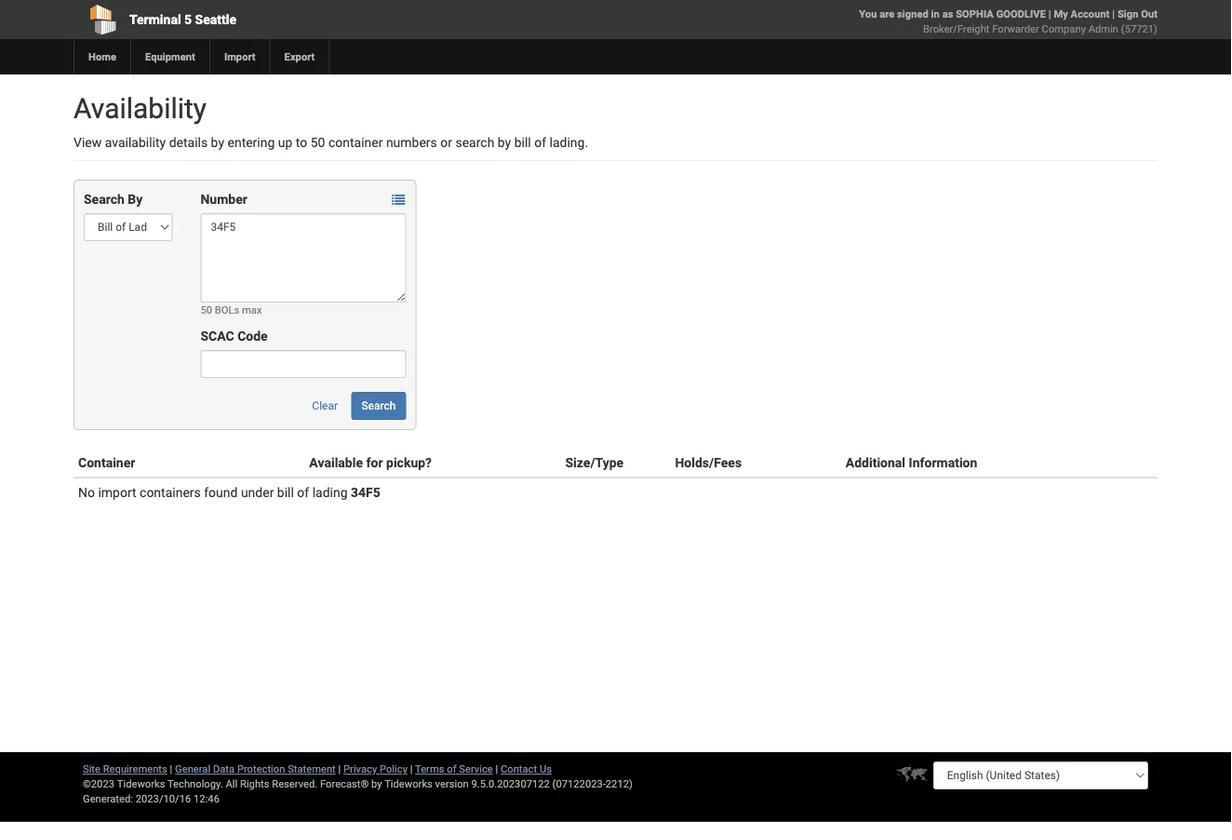 Task type: vqa. For each thing, say whether or not it's contained in the screenshot.
'200'S' for EXPORTS
no



Task type: locate. For each thing, give the bounding box(es) containing it.
you
[[860, 8, 878, 20]]

1 vertical spatial bill
[[277, 485, 294, 500]]

0 vertical spatial bill
[[515, 135, 531, 150]]

privacy policy link
[[344, 763, 408, 775]]

|
[[1049, 8, 1052, 20], [1113, 8, 1116, 20], [170, 763, 173, 775], [338, 763, 341, 775], [410, 763, 413, 775], [496, 763, 498, 775]]

search right the clear
[[362, 399, 396, 412]]

50 left bols
[[201, 304, 212, 316]]

50 right to
[[311, 135, 325, 150]]

holds/fees
[[675, 455, 742, 470]]

search inside button
[[362, 399, 396, 412]]

by right search
[[498, 135, 511, 150]]

0 horizontal spatial 50
[[201, 304, 212, 316]]

50 bols max
[[201, 304, 262, 316]]

contact
[[501, 763, 537, 775]]

no
[[78, 485, 95, 500]]

seattle
[[195, 12, 237, 27]]

containers
[[140, 485, 201, 500]]

1 vertical spatial of
[[297, 485, 309, 500]]

search by
[[84, 191, 143, 207]]

terms
[[415, 763, 445, 775]]

protection
[[237, 763, 285, 775]]

company
[[1042, 23, 1087, 35]]

of
[[535, 135, 547, 150], [297, 485, 309, 500], [447, 763, 457, 775]]

general data protection statement link
[[175, 763, 336, 775]]

clear
[[312, 399, 338, 412]]

details
[[169, 135, 208, 150]]

for
[[366, 455, 383, 470]]

2023/10/16
[[136, 793, 191, 805]]

1 horizontal spatial bill
[[515, 135, 531, 150]]

statement
[[288, 763, 336, 775]]

lading.
[[550, 135, 589, 150]]

size/type
[[566, 455, 624, 470]]

you are signed in as sophia goodlive | my account | sign out broker/freight forwarder company admin (57721)
[[860, 8, 1158, 35]]

as
[[943, 8, 954, 20]]

of left lading
[[297, 485, 309, 500]]

0 vertical spatial search
[[84, 191, 125, 207]]

sophia
[[956, 8, 994, 20]]

0 vertical spatial 50
[[311, 135, 325, 150]]

admin
[[1089, 23, 1119, 35]]

by down the privacy policy link
[[372, 778, 382, 790]]

bill right under
[[277, 485, 294, 500]]

0 vertical spatial of
[[535, 135, 547, 150]]

of left lading.
[[535, 135, 547, 150]]

of up version
[[447, 763, 457, 775]]

by right details
[[211, 135, 224, 150]]

12:46
[[194, 793, 220, 805]]

clear button
[[302, 392, 348, 420]]

privacy
[[344, 763, 377, 775]]

home link
[[74, 39, 130, 74]]

site requirements | general data protection statement | privacy policy | terms of service | contact us ©2023 tideworks technology. all rights reserved. forecast® by tideworks version 9.5.0.202307122 (07122023-2212) generated: 2023/10/16 12:46
[[83, 763, 633, 805]]

50
[[311, 135, 325, 150], [201, 304, 212, 316]]

| left sign
[[1113, 8, 1116, 20]]

numbers
[[386, 135, 437, 150]]

1 horizontal spatial search
[[362, 399, 396, 412]]

0 horizontal spatial bill
[[277, 485, 294, 500]]

lading
[[313, 485, 348, 500]]

search
[[456, 135, 495, 150]]

by
[[211, 135, 224, 150], [498, 135, 511, 150], [372, 778, 382, 790]]

import
[[98, 485, 136, 500]]

entering
[[228, 135, 275, 150]]

bill left lading.
[[515, 135, 531, 150]]

information
[[909, 455, 978, 470]]

sign out link
[[1118, 8, 1158, 20]]

search for search by
[[84, 191, 125, 207]]

1 vertical spatial search
[[362, 399, 396, 412]]

2 vertical spatial of
[[447, 763, 457, 775]]

under
[[241, 485, 274, 500]]

search for search
[[362, 399, 396, 412]]

forecast®
[[320, 778, 369, 790]]

2 horizontal spatial by
[[498, 135, 511, 150]]

equipment link
[[130, 39, 209, 74]]

1 vertical spatial 50
[[201, 304, 212, 316]]

| up forecast®
[[338, 763, 341, 775]]

contact us link
[[501, 763, 552, 775]]

us
[[540, 763, 552, 775]]

1 horizontal spatial by
[[372, 778, 382, 790]]

0 horizontal spatial search
[[84, 191, 125, 207]]

availability
[[105, 135, 166, 150]]

search left by
[[84, 191, 125, 207]]

34f5
[[351, 485, 381, 500]]

site requirements link
[[83, 763, 167, 775]]

view availability details by entering up to 50 container numbers or search by bill of lading.
[[74, 135, 589, 150]]

SCAC Code text field
[[201, 350, 406, 378]]

search
[[84, 191, 125, 207], [362, 399, 396, 412]]

5
[[184, 12, 192, 27]]

number
[[201, 191, 248, 207]]

1 horizontal spatial of
[[447, 763, 457, 775]]



Task type: describe. For each thing, give the bounding box(es) containing it.
rights
[[240, 778, 270, 790]]

Number text field
[[201, 213, 406, 303]]

export
[[285, 51, 315, 63]]

terminal
[[129, 12, 181, 27]]

site
[[83, 763, 101, 775]]

(07122023-
[[553, 778, 606, 790]]

additional information
[[846, 455, 978, 470]]

goodlive
[[997, 8, 1047, 20]]

of inside site requirements | general data protection statement | privacy policy | terms of service | contact us ©2023 tideworks technology. all rights reserved. forecast® by tideworks version 9.5.0.202307122 (07122023-2212) generated: 2023/10/16 12:46
[[447, 763, 457, 775]]

broker/freight
[[924, 23, 990, 35]]

2 horizontal spatial of
[[535, 135, 547, 150]]

found
[[204, 485, 238, 500]]

up
[[278, 135, 293, 150]]

requirements
[[103, 763, 167, 775]]

code
[[238, 328, 268, 344]]

2212)
[[606, 778, 633, 790]]

home
[[88, 51, 116, 63]]

are
[[880, 8, 895, 20]]

| up tideworks
[[410, 763, 413, 775]]

available
[[309, 455, 363, 470]]

out
[[1142, 8, 1158, 20]]

version
[[435, 778, 469, 790]]

(57721)
[[1122, 23, 1158, 35]]

my
[[1054, 8, 1069, 20]]

| up 9.5.0.202307122
[[496, 763, 498, 775]]

by
[[128, 191, 143, 207]]

show list image
[[392, 193, 405, 206]]

0 horizontal spatial of
[[297, 485, 309, 500]]

additional
[[846, 455, 906, 470]]

general
[[175, 763, 211, 775]]

max
[[242, 304, 262, 316]]

forwarder
[[993, 23, 1040, 35]]

search button
[[351, 392, 406, 420]]

1 horizontal spatial 50
[[311, 135, 325, 150]]

container
[[329, 135, 383, 150]]

data
[[213, 763, 235, 775]]

available for pickup?
[[309, 455, 432, 470]]

reserved.
[[272, 778, 318, 790]]

generated:
[[83, 793, 133, 805]]

account
[[1071, 8, 1110, 20]]

equipment
[[145, 51, 195, 63]]

export link
[[270, 39, 329, 74]]

technology.
[[168, 778, 223, 790]]

policy
[[380, 763, 408, 775]]

terminal 5 seattle
[[129, 12, 237, 27]]

signed
[[898, 8, 929, 20]]

bols
[[215, 304, 240, 316]]

by inside site requirements | general data protection statement | privacy policy | terms of service | contact us ©2023 tideworks technology. all rights reserved. forecast® by tideworks version 9.5.0.202307122 (07122023-2212) generated: 2023/10/16 12:46
[[372, 778, 382, 790]]

import link
[[209, 39, 270, 74]]

©2023 tideworks
[[83, 778, 165, 790]]

9.5.0.202307122
[[472, 778, 550, 790]]

pickup?
[[386, 455, 432, 470]]

availability
[[74, 92, 207, 125]]

sign
[[1118, 8, 1139, 20]]

| left general
[[170, 763, 173, 775]]

import
[[224, 51, 256, 63]]

in
[[932, 8, 940, 20]]

no import containers found under bill of lading 34f5
[[78, 485, 381, 500]]

my account link
[[1054, 8, 1110, 20]]

terms of service link
[[415, 763, 493, 775]]

to
[[296, 135, 307, 150]]

scac code
[[201, 328, 268, 344]]

0 horizontal spatial by
[[211, 135, 224, 150]]

all
[[226, 778, 238, 790]]

view
[[74, 135, 102, 150]]

service
[[459, 763, 493, 775]]

| left my
[[1049, 8, 1052, 20]]

container
[[78, 455, 135, 470]]

terminal 5 seattle link
[[74, 0, 509, 39]]

tideworks
[[385, 778, 433, 790]]

scac
[[201, 328, 234, 344]]



